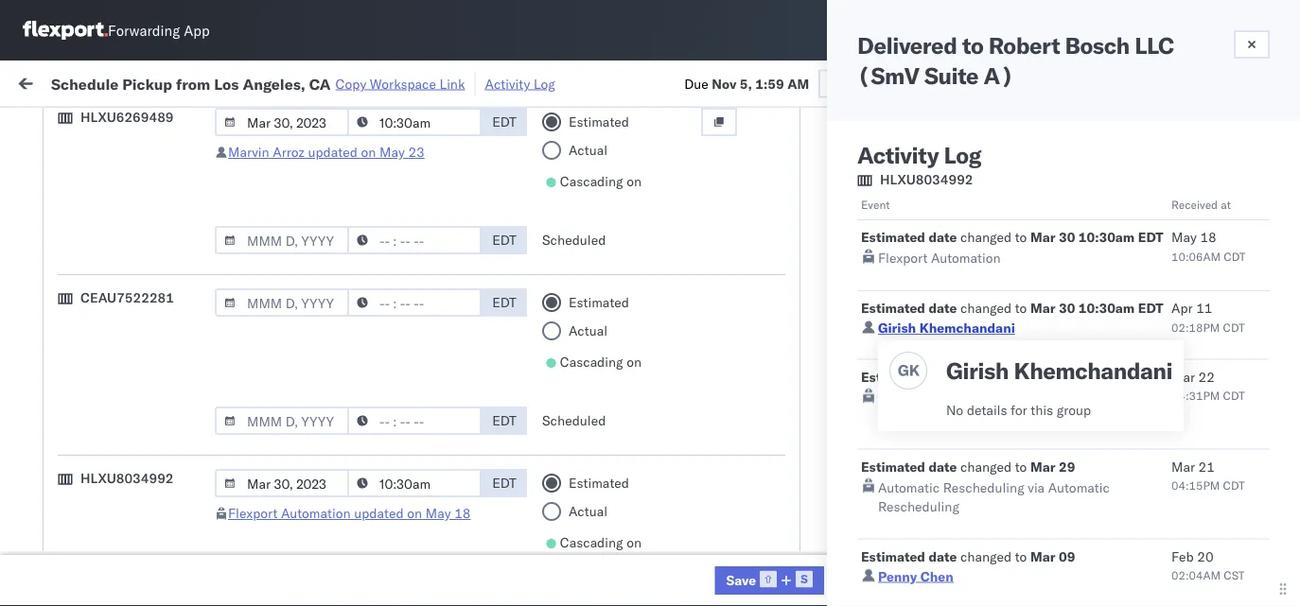 Task type: vqa. For each thing, say whether or not it's contained in the screenshot.


Task type: describe. For each thing, give the bounding box(es) containing it.
1:00 am cst, nov 9, 2022
[[305, 398, 471, 415]]

2 mmm d, yyyy text field from the top
[[215, 407, 349, 435]]

flexport automation updated on may 18 button
[[228, 506, 471, 522]]

no for no
[[879, 300, 896, 317]]

5 ceau7522281, hlxu from the top
[[1166, 398, 1301, 414]]

3 ocean fcl from the top
[[579, 273, 646, 290]]

flexport for flexport automation
[[879, 250, 928, 266]]

2 resize handle column header from the left
[[481, 147, 504, 607]]

1:59 am cst, dec 14, 2022 for schedule delivery appointment
[[305, 481, 480, 498]]

2 upload customs clearance documents button from the top
[[44, 387, 269, 426]]

pickup for 'confirm pickup from los angeles, ca' link
[[95, 513, 136, 529]]

rescheduling down estimated date changed to mar 29
[[944, 479, 1025, 496]]

2 1889466 from the top
[[1086, 481, 1143, 498]]

1 upload from the top
[[44, 179, 87, 196]]

dangerous goods
[[1145, 536, 1236, 550]]

4 flex- from the top
[[1045, 356, 1086, 373]]

for for no details for this group
[[1011, 402, 1028, 419]]

schedule pickup from los angeles, ca for flex-1846748
[[44, 304, 255, 340]]

1 horizontal spatial exception
[[1005, 73, 1067, 90]]

date for may 18
[[929, 229, 957, 246]]

scheduled for hlxu6269489
[[542, 232, 606, 249]]

1 cdt, from the top
[[362, 231, 393, 248]]

29
[[1059, 459, 1076, 475]]

mar inside mar 22 04:31pm cdt
[[1172, 369, 1196, 385]]

5 ocean fcl from the top
[[579, 356, 646, 373]]

1 horizontal spatial activity
[[858, 141, 939, 169]]

mode button
[[570, 151, 674, 169]]

feb 20 02:04am cst
[[1172, 549, 1245, 583]]

via for mar 29
[[1028, 479, 1045, 496]]

automatic rescheduling via automatic rescheduling for mar 29
[[879, 479, 1110, 515]]

10:30am for may
[[1079, 229, 1135, 246]]

rescheduling down mbl
[[879, 498, 960, 515]]

0 vertical spatial documents
[[44, 198, 112, 215]]

delivered
[[858, 31, 958, 60]]

mar inside mar 21 04:15pm cdt
[[1172, 459, 1196, 475]]

test123456
[[897, 492, 977, 509]]

02:18pm
[[1172, 320, 1221, 335]]

marvin arroz updated on may 23 button
[[228, 144, 425, 160]]

snooze
[[513, 155, 550, 169]]

09
[[1059, 549, 1076, 565]]

dec for schedule delivery appointment
[[395, 481, 420, 498]]

edt for 2nd mmm d, yyyy text field from the bottom
[[492, 413, 517, 429]]

may for 23
[[380, 144, 405, 160]]

cst, for schedule delivery appointment
[[362, 481, 392, 498]]

changed for may 18
[[961, 229, 1012, 246]]

suite
[[925, 62, 979, 90]]

3 flex-1889466 from the top
[[1045, 523, 1143, 540]]

delivery for 2nd schedule delivery appointment button
[[103, 355, 152, 372]]

0 horizontal spatial 18
[[455, 506, 471, 522]]

20
[[1198, 549, 1214, 565]]

mbl
[[878, 473, 901, 487]]

0 vertical spatial customs
[[90, 179, 143, 196]]

cdt for 18
[[1224, 249, 1246, 264]]

schedule pickup from los angeles, ca copy workspace link
[[51, 74, 465, 93]]

event
[[861, 197, 890, 212]]

1 clearance from the top
[[147, 179, 207, 196]]

automation for flexport automation
[[932, 250, 1001, 266]]

1 vertical spatial customs
[[90, 388, 143, 404]]

pickup for schedule pickup from los angeles, ca link for flex-1846748
[[103, 304, 144, 321]]

confirm pickup from los angeles, ca button
[[44, 512, 269, 551]]

30 for rescheduling
[[1059, 369, 1076, 385]]

priority
[[878, 285, 928, 300]]

1 mmm d, yyyy text field from the top
[[215, 226, 349, 255]]

shipment highlights
[[878, 237, 1005, 253]]

my work
[[19, 69, 103, 95]]

available
[[1073, 332, 1118, 346]]

shipment
[[878, 237, 939, 253]]

may inside may 18 10:06am cdt
[[1172, 229, 1197, 246]]

copy
[[336, 75, 367, 92]]

arroz
[[273, 144, 305, 160]]

9 flex- from the top
[[1045, 565, 1086, 581]]

k
[[910, 361, 920, 380]]

edt for mmm d, yyyy text field related to automation
[[492, 475, 517, 492]]

mar for feb 20
[[1031, 549, 1056, 565]]

snoozed
[[392, 117, 436, 132]]

(0)
[[307, 73, 331, 90]]

2 vertical spatial dec
[[394, 523, 419, 540]]

1846748 for upload customs clearance documents
[[1086, 398, 1143, 415]]

filtered by:
[[19, 116, 87, 133]]

2 ceau7522281, hlxu from the top
[[1166, 273, 1301, 289]]

delivered to robert bosch llc (smv suite a)
[[858, 31, 1175, 90]]

date for apr 11
[[929, 300, 957, 317]]

7 resize handle column header from the left
[[1134, 147, 1157, 607]]

pending for documents available for broker
[[1030, 367, 1079, 384]]

schedule for flex-1846748 schedule pickup from los angeles, ca button
[[44, 304, 100, 321]]

3 lhuu7894563, uetu from the top
[[1166, 523, 1301, 539]]

in
[[282, 117, 292, 132]]

1 horizontal spatial file exception
[[978, 73, 1067, 90]]

2 - from the left
[[834, 190, 842, 206]]

1 vertical spatial mode
[[1011, 285, 1040, 300]]

caiu7969337
[[1166, 189, 1255, 206]]

cascading on for marvin arroz updated on may 23
[[560, 173, 642, 190]]

0 vertical spatial activity log
[[485, 75, 556, 92]]

4 ceau7522281, from the top
[[1166, 356, 1264, 373]]

received at
[[1172, 197, 1232, 212]]

pending for customs
[[1030, 493, 1079, 510]]

documents inside documents available for broker
[[1011, 332, 1070, 346]]

rescheduling down estimated date changed to mar 30
[[944, 390, 1025, 406]]

2 30 from the top
[[1059, 300, 1076, 317]]

edt for 1st mmm d, yyyy text box from the top of the page
[[492, 232, 517, 249]]

work button
[[946, 160, 994, 216]]

1:59 am cdt, nov 5, 2022 for 3rd schedule pickup from los angeles, ca link from the bottom
[[305, 273, 472, 290]]

14, for schedule pickup from los angeles, ca
[[423, 440, 444, 456]]

work,
[[199, 117, 229, 132]]

this
[[1031, 402, 1054, 419]]

2 lhuu7894563, from the top
[[1166, 481, 1264, 497]]

1 hlxu from the top
[[1267, 231, 1301, 248]]

workspace
[[370, 75, 436, 92]]

2 clearance from the top
[[147, 388, 207, 404]]

flexport for flexport automation updated on may 18
[[228, 506, 278, 522]]

summary
[[878, 169, 938, 185]]

hold
[[878, 536, 902, 550]]

2 schedule delivery appointment from the top
[[44, 355, 233, 372]]

9,
[[423, 398, 435, 415]]

2 vertical spatial customs
[[1011, 473, 1057, 487]]

delivery inside partner services delivery to destination
[[1011, 553, 1060, 570]]

1 vertical spatial consignee
[[794, 190, 858, 206]]

os
[[1247, 23, 1265, 37]]

2 schedule delivery appointment link from the top
[[44, 355, 233, 373]]

marvin
[[228, 144, 269, 160]]

a)
[[984, 62, 1014, 90]]

1:59 am cst, dec 14, 2022 for schedule pickup from los angeles, ca
[[305, 440, 480, 456]]

workitem button
[[11, 151, 275, 169]]

schedule for schedule delivery appointment button related to 1:59 am cdt, nov 5, 2022
[[44, 231, 100, 247]]

mode inside mode button
[[579, 155, 608, 169]]

5 flex- from the top
[[1045, 398, 1086, 415]]

6 flex- from the top
[[1045, 440, 1086, 456]]

1 schedule pickup from los angeles, ca link from the top
[[44, 262, 269, 300]]

5 ceau7522281, from the top
[[1166, 398, 1264, 414]]

apr
[[1172, 300, 1193, 317]]

2 cascading on from the top
[[560, 354, 642, 371]]

9 ocean fcl from the top
[[579, 523, 646, 540]]

10:06am
[[1172, 249, 1221, 264]]

priority shipment
[[878, 285, 989, 300]]

2 1846748 from the top
[[1086, 273, 1143, 290]]

test inside client bosch ocean test incoterm fob
[[1228, 306, 1253, 322]]

1 1889466 from the top
[[1086, 440, 1143, 456]]

flexport demo consignee
[[702, 190, 858, 206]]

no details for this group
[[947, 402, 1092, 419]]

11
[[1197, 300, 1213, 317]]

2 appointment from the top
[[155, 355, 233, 372]]

1 uetu from the top
[[1267, 439, 1301, 456]]

upload customs clearance documents link for 2nd 'upload customs clearance documents' button from the bottom
[[44, 178, 269, 216]]

broker
[[1011, 347, 1045, 361]]

flex-1846748 for schedule delivery appointment
[[1045, 231, 1143, 248]]

cascading on for flexport automation updated on may 18
[[560, 535, 642, 551]]

2 flex- from the top
[[1045, 273, 1086, 290]]

cdt for 11
[[1224, 320, 1246, 335]]

2 schedule delivery appointment button from the top
[[44, 355, 233, 375]]

4 resize handle column header from the left
[[670, 147, 693, 607]]

forwarding app
[[108, 21, 210, 39]]

10:30am for apr
[[1079, 300, 1135, 317]]

2 upload from the top
[[44, 388, 87, 404]]

mar for may 18
[[1031, 229, 1056, 246]]

2 mmm d, yyyy text field from the top
[[215, 289, 349, 317]]

: for status
[[136, 117, 139, 132]]

schedule for 2nd schedule delivery appointment button
[[44, 355, 100, 372]]

4 flex-1889466 from the top
[[1045, 565, 1143, 581]]

dangerous
[[1145, 536, 1200, 550]]

highlights
[[942, 237, 1005, 253]]

by:
[[68, 116, 87, 133]]

date for mar 22
[[929, 369, 957, 385]]

23,
[[422, 523, 443, 540]]

transit
[[1145, 488, 1180, 502]]

flxt00001846748a
[[1164, 390, 1294, 407]]

1 vertical spatial original
[[897, 510, 944, 526]]

schedule delivery appointment for 1:59 am cst, dec 14, 2022
[[44, 480, 233, 497]]

via for mar 30
[[1028, 390, 1045, 406]]

1 vertical spatial log
[[944, 141, 982, 169]]

18 inside may 18 10:06am cdt
[[1201, 229, 1217, 246]]

workitem
[[21, 155, 70, 169]]

risk
[[391, 73, 413, 90]]

4 lhuu7894563, from the top
[[1166, 564, 1264, 581]]

1 vertical spatial girish
[[947, 357, 1009, 385]]

8 resize handle column header from the left
[[1257, 147, 1280, 607]]

2 cascading from the top
[[560, 354, 623, 371]]

4 uetu from the top
[[1267, 564, 1301, 581]]

9 resize handle column header from the left
[[1267, 147, 1289, 607]]

04:15pm
[[1172, 479, 1221, 493]]

2 uetu from the top
[[1267, 481, 1301, 497]]

los for schedule pickup from los angeles, ca link for flex-1889466
[[178, 429, 200, 446]]

1 flex-1889466 from the top
[[1045, 440, 1143, 456]]

no for no details for this group
[[947, 402, 964, 419]]

4 ceau7522281, hlxu from the top
[[1166, 356, 1301, 373]]

0 vertical spatial no
[[444, 117, 459, 132]]

2 vertical spatial documents
[[44, 407, 112, 423]]

205 on track
[[435, 73, 512, 90]]

scheduled for ceau7522281
[[542, 413, 606, 429]]

1 lhuu7894563, uetu from the top
[[1166, 439, 1301, 456]]

mar for mar 22
[[1031, 369, 1056, 385]]

penny
[[879, 568, 918, 585]]

schedule delivery appointment button for 1:59 am cst, dec 14, 2022
[[44, 479, 233, 500]]

confirm
[[44, 513, 92, 529]]

1 upload customs clearance documents from the top
[[44, 179, 207, 215]]

import work
[[159, 73, 239, 90]]

4 flex-1846748 from the top
[[1045, 356, 1143, 373]]

updated for automation
[[354, 506, 404, 522]]

6:00 pm cst, dec 23, 2022
[[305, 523, 479, 540]]

0 horizontal spatial file exception
[[848, 75, 937, 92]]

2 ceau7522281, from the top
[[1166, 273, 1264, 289]]

6 ocean fcl from the top
[[579, 398, 646, 415]]

group
[[1057, 402, 1092, 419]]

documents available for broker
[[1011, 332, 1136, 361]]

1 lhuu7894563, from the top
[[1166, 439, 1264, 456]]

759
[[347, 73, 372, 90]]

at for 759
[[376, 73, 387, 90]]

mar 22 04:31pm cdt
[[1172, 369, 1246, 403]]

schedule pickup from los angeles, ca link for flex-1889466
[[44, 428, 269, 466]]

none
[[897, 556, 929, 573]]

0 vertical spatial girish
[[879, 320, 917, 337]]

1 vertical spatial girish khemchandani
[[947, 357, 1173, 385]]

5 resize handle column header from the left
[[793, 147, 816, 607]]

3 1889466 from the top
[[1086, 523, 1143, 540]]

0 horizontal spatial work
[[206, 73, 239, 90]]

3 lhuu7894563, from the top
[[1166, 523, 1264, 539]]

4 lhuu7894563, uetu from the top
[[1166, 564, 1301, 581]]

automatic rescheduling via automatic rescheduling for mar 30
[[879, 390, 1110, 425]]

21
[[1199, 459, 1215, 475]]

8 flex- from the top
[[1045, 523, 1086, 540]]

1 ocean fcl from the top
[[579, 190, 646, 206]]

for for documents available for broker
[[1121, 332, 1136, 346]]

2 actual from the top
[[569, 323, 608, 339]]

deadline
[[305, 155, 351, 169]]

3 ceau7522281, from the top
[[1166, 314, 1264, 331]]

23
[[408, 144, 425, 160]]

automatic down 29
[[1049, 479, 1110, 496]]

consignee button
[[816, 151, 986, 169]]

partner
[[1011, 536, 1049, 550]]

1 - from the left
[[826, 190, 834, 206]]

schedule for schedule delivery appointment button for 1:59 am cst, dec 14, 2022
[[44, 480, 100, 497]]

0 vertical spatial for
[[180, 117, 196, 132]]

1:59 am cdt, nov 5, 2022 for schedule pickup from los angeles, ca link for flex-1846748
[[305, 315, 472, 331]]

1 vertical spatial activity log
[[858, 141, 982, 169]]

3 flex- from the top
[[1045, 315, 1086, 331]]

shipment
[[931, 285, 989, 300]]

dec for schedule pickup from los angeles, ca
[[395, 440, 420, 456]]

cdt, for schedule pickup from los angeles, ca link for flex-1846748
[[362, 315, 393, 331]]

flexport for flexport demo consignee
[[702, 190, 752, 206]]

from for schedule pickup from los angeles, ca link for flex-1846748
[[147, 304, 175, 321]]

express inside flxt00001846748a express
[[1164, 409, 1211, 426]]

appointment for 1:59 am cst, dec 14, 2022
[[155, 480, 233, 497]]

4 ocean fcl from the top
[[579, 315, 646, 331]]



Task type: locate. For each thing, give the bounding box(es) containing it.
no
[[444, 117, 459, 132], [879, 300, 896, 317], [947, 402, 964, 419]]

file down delivered
[[848, 75, 872, 92]]

2 horizontal spatial for
[[1121, 332, 1136, 346]]

cascading for flexport automation updated on may 18
[[560, 535, 623, 551]]

confirm pickup from los angeles, ca link
[[44, 512, 269, 550]]

girish khemchandani button
[[879, 320, 1016, 337]]

lhuu7894563, uetu down goods
[[1166, 564, 1301, 581]]

1 scheduled from the top
[[542, 232, 606, 249]]

for inside documents available for broker
[[1121, 332, 1136, 346]]

0 vertical spatial 1:59 am cdt, nov 5, 2022
[[305, 231, 472, 248]]

3 resize handle column header from the left
[[547, 147, 570, 607]]

0 vertical spatial activity
[[485, 75, 530, 92]]

to inside delivered to robert bosch llc (smv suite a)
[[963, 31, 984, 60]]

flex- right broker at the right
[[1045, 356, 1086, 373]]

3 uetu from the top
[[1267, 523, 1301, 539]]

flxt00001846748b
[[1164, 428, 1294, 444]]

hlxu6269489
[[80, 109, 174, 125]]

3 schedule delivery appointment from the top
[[44, 480, 233, 497]]

2 : from the left
[[436, 117, 439, 132]]

date for mar 21
[[929, 459, 957, 475]]

3 30 from the top
[[1059, 369, 1076, 385]]

1 schedule pickup from los angeles, ca button from the top
[[44, 262, 269, 302]]

2 horizontal spatial no
[[947, 402, 964, 419]]

1 vertical spatial schedule delivery appointment button
[[44, 355, 233, 375]]

forwarding
[[108, 21, 180, 39]]

1:59 am cst, dec 14, 2022
[[305, 440, 480, 456], [305, 481, 480, 498]]

1889466 left dangerous
[[1086, 523, 1143, 540]]

to for feb 20
[[1016, 549, 1027, 565]]

uetu right in-
[[1267, 481, 1301, 497]]

original down test123456
[[897, 510, 944, 526]]

mar up 04:15pm
[[1172, 459, 1196, 475]]

ca
[[309, 74, 331, 93], [44, 282, 62, 298], [44, 323, 62, 340], [44, 448, 62, 465], [44, 532, 62, 548]]

delivery up confirm pickup from los angeles, ca
[[103, 480, 152, 497]]

changed
[[961, 229, 1012, 246], [961, 300, 1012, 317], [961, 369, 1012, 385], [961, 459, 1012, 475], [961, 549, 1012, 565]]

flxt00001846748a express
[[1164, 390, 1294, 426]]

to for mar 22
[[1016, 369, 1027, 385]]

estimated date changed to mar 30 10:30am edt for may
[[861, 229, 1164, 246]]

mmm d, yyyy text field for arroz
[[215, 108, 349, 136]]

2 date from the top
[[929, 300, 957, 317]]

updated down progress
[[308, 144, 358, 160]]

1:59 am cdt, nov 5, 2022 for the schedule delivery appointment link for 1:59 am cdt, nov 5, 2022
[[305, 231, 472, 248]]

1 upload customs clearance documents button from the top
[[44, 178, 269, 218]]

schedule delivery appointment up confirm pickup from los angeles, ca
[[44, 480, 233, 497]]

on
[[463, 73, 478, 90], [361, 144, 376, 160], [627, 173, 642, 190], [627, 354, 642, 371], [407, 506, 422, 522], [627, 535, 642, 551]]

automatic up hold
[[879, 479, 940, 496]]

mar up 04:31pm at the bottom right of page
[[1172, 369, 1196, 385]]

2 vertical spatial cascading on
[[560, 535, 642, 551]]

1 vertical spatial hlxu8034992
[[80, 471, 174, 487]]

3 appointment from the top
[[155, 480, 233, 497]]

changed for mar 22
[[961, 369, 1012, 385]]

3 schedule pickup from los angeles, ca from the top
[[44, 429, 255, 465]]

1 schedule delivery appointment link from the top
[[44, 230, 233, 249]]

actual for marvin arroz updated on may 23
[[569, 142, 608, 159]]

schedule pickup from los angeles, ca for flex-1889466
[[44, 429, 255, 465]]

2 vertical spatial for
[[1011, 402, 1028, 419]]

: for snoozed
[[436, 117, 439, 132]]

may up "23,"
[[426, 506, 451, 522]]

consignee up --
[[826, 155, 880, 169]]

schedule delivery appointment button up confirm pickup from los angeles, ca
[[44, 479, 233, 500]]

04:31pm
[[1172, 389, 1221, 403]]

status
[[102, 117, 136, 132]]

flex-1846748 for upload customs clearance documents
[[1045, 398, 1143, 415]]

from for 'confirm pickup from los angeles, ca' link
[[140, 513, 167, 529]]

1 via from the top
[[1028, 390, 1045, 406]]

1 vertical spatial upload customs clearance documents link
[[44, 387, 269, 425]]

edt for mmm d, yyyy text field corresponding to arroz
[[492, 114, 517, 130]]

to down services
[[1063, 553, 1075, 570]]

14, for schedule delivery appointment
[[423, 481, 444, 498]]

0 vertical spatial khemchandani
[[920, 320, 1016, 337]]

flex-1889466 down services
[[1045, 565, 1143, 581]]

30 for automation
[[1059, 229, 1076, 246]]

2 estimated date changed to mar 30 10:30am edt from the top
[[861, 300, 1164, 317]]

work down the bosch ocean test link
[[953, 169, 984, 185]]

schedule pickup from los angeles, ca button for flex-1889466
[[44, 428, 269, 468]]

flex- up client bosch ocean test incoterm fob
[[1045, 231, 1086, 248]]

cdt for 21
[[1224, 479, 1246, 493]]

4 hlxu from the top
[[1267, 356, 1301, 373]]

partner services delivery to destination
[[1011, 536, 1096, 583]]

1 vertical spatial mmm d, yyyy text field
[[215, 407, 349, 435]]

2 pending from the top
[[1030, 493, 1079, 510]]

schedule delivery appointment button up ceau7522281
[[44, 230, 233, 250]]

4 1846748 from the top
[[1086, 356, 1143, 373]]

may 18 10:06am cdt
[[1172, 229, 1246, 264]]

0 vertical spatial mmm d, yyyy text field
[[215, 108, 349, 136]]

flex- down 29
[[1045, 481, 1086, 498]]

to for apr 11
[[1016, 300, 1027, 317]]

0 vertical spatial updated
[[308, 144, 358, 160]]

flexport automation updated on may 18
[[228, 506, 471, 522]]

0 vertical spatial schedule pickup from los angeles, ca link
[[44, 262, 269, 300]]

ready
[[144, 117, 177, 132]]

lhuu7894563, uetu up in-
[[1166, 439, 1301, 456]]

girish
[[879, 320, 917, 337], [947, 357, 1009, 385]]

-- : -- -- text field for mmm d, yyyy text field related to automation
[[347, 470, 482, 498]]

02:04am
[[1172, 569, 1221, 583]]

activity inside button
[[485, 75, 530, 92]]

cdt inside mar 22 04:31pm cdt
[[1224, 389, 1246, 403]]

0 vertical spatial cdt,
[[362, 231, 393, 248]]

2 automatic rescheduling via automatic rescheduling from the top
[[879, 479, 1110, 515]]

18 up 10:06am
[[1201, 229, 1217, 246]]

cascading on
[[560, 173, 642, 190], [560, 354, 642, 371], [560, 535, 642, 551]]

at left risk
[[376, 73, 387, 90]]

flex- down documents available for broker on the right of page
[[1045, 398, 1086, 415]]

2 hlxu from the top
[[1267, 273, 1301, 289]]

to right highlights
[[1016, 229, 1027, 246]]

express
[[1164, 371, 1211, 388], [1164, 409, 1211, 426]]

cdt inside may 18 10:06am cdt
[[1224, 249, 1246, 264]]

schedule delivery appointment button for 1:59 am cdt, nov 5, 2022
[[44, 230, 233, 250]]

1 horizontal spatial no
[[879, 300, 896, 317]]

schedule delivery appointment link for 1:59 am cst, dec 14, 2022
[[44, 479, 233, 498]]

mode
[[579, 155, 608, 169], [1011, 285, 1040, 300]]

10:30am
[[1079, 229, 1135, 246], [1079, 300, 1135, 317]]

1 30 from the top
[[1059, 229, 1076, 246]]

1 1:59 am cst, dec 14, 2022 from the top
[[305, 440, 480, 456]]

0 horizontal spatial may
[[380, 144, 405, 160]]

edt for 1st mmm d, yyyy text box from the bottom
[[492, 294, 517, 311]]

0 vertical spatial express
[[1164, 371, 1211, 388]]

cdt for 22
[[1224, 389, 1246, 403]]

delivery for schedule delivery appointment button for 1:59 am cst, dec 14, 2022
[[103, 480, 152, 497]]

2 scheduled from the top
[[542, 413, 606, 429]]

2 upload customs clearance documents link from the top
[[44, 387, 269, 425]]

work
[[206, 73, 239, 90], [953, 169, 984, 185]]

confirm pickup from los angeles, ca
[[44, 513, 248, 548]]

bosch inside client bosch ocean test incoterm fob
[[1145, 306, 1182, 322]]

1 actual from the top
[[569, 142, 608, 159]]

1 horizontal spatial work
[[953, 169, 984, 185]]

0 horizontal spatial mode
[[579, 155, 608, 169]]

os button
[[1234, 9, 1278, 52]]

mar up destination
[[1031, 549, 1056, 565]]

0 vertical spatial actual
[[569, 142, 608, 159]]

bosch inside the bosch ocean test link
[[871, 142, 909, 159]]

app
[[184, 21, 210, 39]]

date
[[929, 229, 957, 246], [929, 300, 957, 317], [929, 369, 957, 385], [929, 459, 957, 475], [929, 549, 957, 565]]

1 vertical spatial clearance
[[147, 388, 207, 404]]

2 vertical spatial cascading
[[560, 535, 623, 551]]

ceau7522281, hlxu up flxt00001846748c
[[1166, 314, 1301, 331]]

Search Shipments (/) text field
[[938, 16, 1121, 44]]

actual for flexport automation updated on may 18
[[569, 504, 608, 520]]

1 horizontal spatial girish
[[947, 357, 1009, 385]]

pickup for schedule pickup from los angeles, ca link for flex-1889466
[[103, 429, 144, 446]]

0 vertical spatial schedule pickup from los angeles, ca button
[[44, 262, 269, 302]]

at right received
[[1221, 197, 1232, 212]]

date for feb 20
[[929, 549, 957, 565]]

cst
[[1224, 569, 1245, 583]]

ceau7522281, up flxt00001846748a
[[1166, 356, 1264, 373]]

original
[[1164, 447, 1211, 463], [897, 510, 944, 526]]

2 flex-1889466 from the top
[[1045, 481, 1143, 498]]

0 horizontal spatial activity
[[485, 75, 530, 92]]

0 vertical spatial consignee
[[826, 155, 880, 169]]

2 changed from the top
[[961, 300, 1012, 317]]

date up chen
[[929, 549, 957, 565]]

7 flex- from the top
[[1045, 481, 1086, 498]]

resize handle column header
[[271, 147, 293, 607], [481, 147, 504, 607], [547, 147, 570, 607], [670, 147, 693, 607], [793, 147, 816, 607], [983, 147, 1005, 607], [1134, 147, 1157, 607], [1257, 147, 1280, 607], [1267, 147, 1289, 607]]

Search Work text field
[[665, 68, 871, 96]]

2 vertical spatial appointment
[[155, 480, 233, 497]]

3 -- : -- -- text field from the top
[[347, 289, 482, 317]]

to for may 18
[[1016, 229, 1027, 246]]

cascading for marvin arroz updated on may 23
[[560, 173, 623, 190]]

1 horizontal spatial :
[[436, 117, 439, 132]]

2 lhuu7894563, uetu from the top
[[1166, 481, 1301, 497]]

2 ocean fcl from the top
[[579, 231, 646, 248]]

1 express from the top
[[1164, 371, 1211, 388]]

schedule delivery appointment link up confirm pickup from los angeles, ca
[[44, 479, 233, 498]]

to down broker at the right
[[1016, 369, 1027, 385]]

2 vertical spatial mmm d, yyyy text field
[[215, 470, 349, 498]]

4 1889466 from the top
[[1086, 565, 1143, 581]]

1 upload customs clearance documents link from the top
[[44, 178, 269, 216]]

exception down robert
[[1005, 73, 1067, 90]]

from for 3rd schedule pickup from los angeles, ca link from the bottom
[[147, 263, 175, 279]]

pickup inside confirm pickup from los angeles, ca
[[95, 513, 136, 529]]

updated for arroz
[[308, 144, 358, 160]]

0 vertical spatial upload
[[44, 179, 87, 196]]

0 horizontal spatial file
[[848, 75, 872, 92]]

my
[[19, 69, 49, 95]]

0 vertical spatial dec
[[395, 440, 420, 456]]

via
[[1028, 390, 1045, 406], [1028, 479, 1045, 496]]

-- : -- -- text field for 2nd mmm d, yyyy text field from the bottom
[[347, 407, 482, 435]]

cst, left 9,
[[362, 398, 392, 415]]

1 vertical spatial at
[[1221, 197, 1232, 212]]

1 vertical spatial upload customs clearance documents button
[[44, 387, 269, 426]]

work right import
[[206, 73, 239, 90]]

mar 21 04:15pm cdt
[[1172, 459, 1246, 493]]

los for 'confirm pickup from los angeles, ca' link
[[171, 513, 192, 529]]

llc
[[1135, 31, 1175, 60]]

0 vertical spatial 1:59 am cst, dec 14, 2022
[[305, 440, 480, 456]]

6:00
[[305, 523, 334, 540]]

mmm d, yyyy text field for automation
[[215, 470, 349, 498]]

uetu
[[1267, 439, 1301, 456], [1267, 481, 1301, 497], [1267, 523, 1301, 539], [1267, 564, 1301, 581]]

5 1846748 from the top
[[1086, 398, 1143, 415]]

schedule delivery appointment link for 1:59 am cdt, nov 5, 2022
[[44, 230, 233, 249]]

girish khemchandani up group
[[947, 357, 1173, 385]]

dec up 6:00 pm cst, dec 23, 2022
[[395, 481, 420, 498]]

3 schedule pickup from los angeles, ca link from the top
[[44, 428, 269, 466]]

flexport automation
[[879, 250, 1001, 266]]

mar up broker at the right
[[1031, 300, 1056, 317]]

1846748 for schedule delivery appointment
[[1086, 231, 1143, 248]]

automatic
[[879, 390, 940, 406], [1049, 390, 1110, 406], [879, 479, 940, 496], [1049, 479, 1110, 496]]

2 vertical spatial schedule delivery appointment link
[[44, 479, 233, 498]]

changed up flexport automation
[[961, 229, 1012, 246]]

1 ceau7522281, hlxu from the top
[[1166, 231, 1301, 248]]

1 schedule delivery appointment from the top
[[44, 231, 233, 247]]

1 vertical spatial cascading
[[560, 354, 623, 371]]

0 horizontal spatial automation
[[281, 506, 351, 522]]

1 vertical spatial no
[[879, 300, 896, 317]]

import work button
[[152, 61, 246, 103]]

MMM D, YYYY text field
[[215, 108, 349, 136], [215, 407, 349, 435], [215, 470, 349, 498]]

6 resize handle column header from the left
[[983, 147, 1005, 607]]

1 flex- from the top
[[1045, 231, 1086, 248]]

MMM D, YYYY text field
[[215, 226, 349, 255], [215, 289, 349, 317]]

0 vertical spatial schedule pickup from los angeles, ca
[[44, 263, 255, 298]]

khemchandani
[[920, 320, 1016, 337], [1014, 357, 1173, 385]]

0 horizontal spatial activity log
[[485, 75, 556, 92]]

1 changed from the top
[[961, 229, 1012, 246]]

0 vertical spatial via
[[1028, 390, 1045, 406]]

activity up event
[[858, 141, 939, 169]]

khemchandani down shipment
[[920, 320, 1016, 337]]

5 hlxu from the top
[[1267, 398, 1301, 414]]

cdt,
[[362, 231, 393, 248], [362, 273, 393, 290], [362, 315, 393, 331]]

1 vertical spatial upload customs clearance documents
[[44, 388, 207, 423]]

2 vertical spatial actual
[[569, 504, 608, 520]]

uetu right the cst
[[1267, 564, 1301, 581]]

to
[[963, 31, 984, 60], [1016, 229, 1027, 246], [1016, 300, 1027, 317], [1016, 369, 1027, 385], [1016, 459, 1027, 475], [1016, 549, 1027, 565], [1063, 553, 1075, 570]]

due
[[685, 75, 709, 92]]

30 up client bosch ocean test incoterm fob
[[1059, 229, 1076, 246]]

updated up 6:00 pm cst, dec 23, 2022
[[354, 506, 404, 522]]

changed for mar 21
[[961, 459, 1012, 475]]

automatic down g k
[[879, 390, 940, 406]]

0 horizontal spatial log
[[534, 75, 556, 92]]

1 vertical spatial mmm d, yyyy text field
[[215, 289, 349, 317]]

-- : -- -- text field for 1st mmm d, yyyy text box from the top of the page
[[347, 226, 482, 255]]

1 horizontal spatial mode
[[1011, 285, 1040, 300]]

1 horizontal spatial may
[[426, 506, 451, 522]]

: left ready in the top left of the page
[[136, 117, 139, 132]]

angeles, inside confirm pickup from los angeles, ca
[[195, 513, 248, 529]]

1 horizontal spatial for
[[1011, 402, 1028, 419]]

automation up shipment
[[932, 250, 1001, 266]]

consignee left event
[[794, 190, 858, 206]]

2 schedule pickup from los angeles, ca link from the top
[[44, 303, 269, 341]]

schedule pickup from los angeles, ca button for flex-1846748
[[44, 303, 269, 343]]

1 vertical spatial automation
[[281, 506, 351, 522]]

3 schedule delivery appointment button from the top
[[44, 479, 233, 500]]

1889466 left the wants
[[1086, 481, 1143, 498]]

schedule delivery appointment link
[[44, 230, 233, 249], [44, 355, 233, 373], [44, 479, 233, 498]]

mar right highlights
[[1031, 229, 1056, 246]]

los inside confirm pickup from los angeles, ca
[[171, 513, 192, 529]]

schedule for schedule pickup from los angeles, ca button corresponding to flex-1889466
[[44, 429, 100, 446]]

mode up broker at the right
[[1011, 285, 1040, 300]]

schedule pickup from los angeles, ca link for flex-1846748
[[44, 303, 269, 341]]

1 vertical spatial may
[[1172, 229, 1197, 246]]

cdt inside mar 21 04:15pm cdt
[[1224, 479, 1246, 493]]

exception down delivered
[[875, 75, 937, 92]]

2 schedule pickup from los angeles, ca from the top
[[44, 304, 255, 340]]

0 vertical spatial cascading
[[560, 173, 623, 190]]

ocean inside client bosch ocean test incoterm fob
[[1185, 306, 1224, 322]]

bosch inside delivered to robert bosch llc (smv suite a)
[[1066, 31, 1130, 60]]

cdt, for 3rd schedule pickup from los angeles, ca link from the bottom
[[362, 273, 393, 290]]

may up 10:06am
[[1172, 229, 1197, 246]]

1 1846748 from the top
[[1086, 231, 1143, 248]]

log
[[534, 75, 556, 92], [944, 141, 982, 169]]

to inside partner services delivery to destination
[[1063, 553, 1075, 570]]

2 flex-1846748 from the top
[[1045, 273, 1143, 290]]

ceau7522281, hlxu up 10:06am
[[1166, 231, 1301, 248]]

1 horizontal spatial original
[[1164, 447, 1211, 463]]

to up broker at the right
[[1016, 300, 1027, 317]]

scheduled
[[542, 232, 606, 249], [542, 413, 606, 429]]

1 vertical spatial estimated date changed to mar 30 10:30am edt
[[861, 300, 1164, 317]]

2 vertical spatial 1:59 am cdt, nov 5, 2022
[[305, 315, 472, 331]]

7 ocean fcl from the top
[[579, 440, 646, 456]]

1 vertical spatial 10:30am
[[1079, 300, 1135, 317]]

0 vertical spatial clearance
[[147, 179, 207, 196]]

client bosch ocean test incoterm fob
[[878, 285, 1253, 369]]

-- : -- -- text field for mmm d, yyyy text field corresponding to arroz
[[347, 108, 482, 136]]

2 upload customs clearance documents from the top
[[44, 388, 207, 423]]

0 horizontal spatial no
[[444, 117, 459, 132]]

khemchandani down available
[[1014, 357, 1173, 385]]

0 vertical spatial appointment
[[155, 231, 233, 247]]

progress
[[295, 117, 342, 132]]

automation for flexport automation updated on may 18
[[281, 506, 351, 522]]

1 horizontal spatial file
[[978, 73, 1001, 90]]

mar for apr 11
[[1031, 300, 1056, 317]]

mode right snooze
[[579, 155, 608, 169]]

2 vertical spatial schedule delivery appointment button
[[44, 479, 233, 500]]

schedule delivery appointment link up ceau7522281
[[44, 230, 233, 249]]

cst, right "pm"
[[361, 523, 391, 540]]

updated
[[308, 144, 358, 160], [354, 506, 404, 522]]

8 ocean fcl from the top
[[579, 481, 646, 498]]

2 -- : -- -- text field from the top
[[347, 226, 482, 255]]

3 cascading from the top
[[560, 535, 623, 551]]

1 horizontal spatial hlxu8034992
[[880, 171, 974, 188]]

log right summary
[[944, 141, 982, 169]]

girish khemchandani down shipment
[[879, 320, 1016, 337]]

3 actual from the top
[[569, 504, 608, 520]]

pickup for 3rd schedule pickup from los angeles, ca link from the bottom
[[103, 263, 144, 279]]

automatic down documents available for broker on the right of page
[[1049, 390, 1110, 406]]

flex- up 29
[[1045, 440, 1086, 456]]

1846748
[[1086, 231, 1143, 248], [1086, 273, 1143, 290], [1086, 315, 1143, 331], [1086, 356, 1143, 373], [1086, 398, 1143, 415]]

flexport. image
[[23, 21, 108, 40]]

0 vertical spatial upload customs clearance documents
[[44, 179, 207, 215]]

cst, for upload customs clearance documents
[[362, 398, 392, 415]]

dec down 1:00 am cst, nov 9, 2022
[[395, 440, 420, 456]]

pm
[[337, 523, 358, 540]]

3 schedule pickup from los angeles, ca button from the top
[[44, 428, 269, 468]]

dec left "23,"
[[394, 523, 419, 540]]

message (0)
[[254, 73, 331, 90]]

via left group
[[1028, 390, 1045, 406]]

0 vertical spatial upload customs clearance documents link
[[44, 178, 269, 216]]

activity right link at the left top of page
[[485, 75, 530, 92]]

automatic rescheduling via automatic rescheduling
[[879, 390, 1110, 425], [879, 479, 1110, 515]]

cdt inside the apr 11 02:18pm cdt
[[1224, 320, 1246, 335]]

schedule pickup from los angeles, ca button
[[44, 262, 269, 302], [44, 303, 269, 343], [44, 428, 269, 468]]

schedule delivery appointment up ceau7522281
[[44, 231, 233, 247]]

for left this
[[1011, 402, 1028, 419]]

date right k
[[929, 369, 957, 385]]

estimated date changed to mar 30 10:30am edt down work button
[[861, 229, 1164, 246]]

rescheduling down k
[[879, 408, 960, 425]]

3 hlxu from the top
[[1267, 314, 1301, 331]]

2 express from the top
[[1164, 409, 1211, 426]]

consignee
[[826, 155, 880, 169], [794, 190, 858, 206]]

1 vertical spatial cdt,
[[362, 273, 393, 290]]

flex- up available
[[1045, 273, 1086, 290]]

ceau7522281, up 10:06am
[[1166, 231, 1264, 248]]

1 vertical spatial 14,
[[423, 481, 444, 498]]

schedule delivery appointment button down ceau7522281
[[44, 355, 233, 375]]

details
[[967, 402, 1008, 419]]

0 horizontal spatial at
[[376, 73, 387, 90]]

: down 205
[[436, 117, 439, 132]]

1 vertical spatial schedule delivery appointment
[[44, 355, 233, 372]]

uetu down bond
[[1267, 523, 1301, 539]]

3 flex-1846748 from the top
[[1045, 315, 1143, 331]]

g k
[[898, 361, 920, 380]]

1 vertical spatial actual
[[569, 323, 608, 339]]

flex-1846748 for schedule pickup from los angeles, ca
[[1045, 315, 1143, 331]]

0 vertical spatial automation
[[932, 250, 1001, 266]]

1 horizontal spatial activity log
[[858, 141, 982, 169]]

lhuu7894563, uetu
[[1166, 439, 1301, 456], [1166, 481, 1301, 497], [1166, 523, 1301, 539], [1166, 564, 1301, 581]]

0 horizontal spatial hlxu8034992
[[80, 471, 174, 487]]

upload customs clearance documents link for 1st 'upload customs clearance documents' button from the bottom of the page
[[44, 387, 269, 425]]

delivery for schedule delivery appointment button related to 1:59 am cdt, nov 5, 2022
[[103, 231, 152, 247]]

0 vertical spatial schedule delivery appointment link
[[44, 230, 233, 249]]

3 mmm d, yyyy text field from the top
[[215, 470, 349, 498]]

0 vertical spatial girish khemchandani
[[879, 320, 1016, 337]]

cst, up "flexport automation updated on may 18" 'button'
[[362, 481, 392, 498]]

30 up documents available for broker on the right of page
[[1059, 300, 1076, 317]]

1 vertical spatial automatic rescheduling via automatic rescheduling
[[879, 479, 1110, 515]]

nov
[[712, 75, 737, 92], [396, 231, 421, 248], [396, 273, 421, 290], [396, 315, 421, 331], [395, 398, 420, 415]]

express up 04:31pm at the bottom right of page
[[1164, 371, 1211, 388]]

for
[[180, 117, 196, 132], [1121, 332, 1136, 346], [1011, 402, 1028, 419]]

ceau7522281, up 11
[[1166, 273, 1264, 289]]

for left work,
[[180, 117, 196, 132]]

1 resize handle column header from the left
[[271, 147, 293, 607]]

from
[[176, 74, 210, 93], [147, 263, 175, 279], [147, 304, 175, 321], [147, 429, 175, 446], [140, 513, 167, 529]]

automatic rescheduling via automatic rescheduling down estimated date changed to mar 30
[[879, 390, 1110, 425]]

goods
[[1203, 536, 1236, 550]]

robert
[[989, 31, 1060, 60]]

1 vertical spatial 1:59 am cst, dec 14, 2022
[[305, 481, 480, 498]]

lhuu7894563, uetu down the 21
[[1166, 481, 1301, 497]]

lhuu7894563, down goods
[[1166, 564, 1264, 581]]

18 up 6:00 pm cst, dec 23, 2022
[[455, 506, 471, 522]]

incoterm
[[878, 332, 924, 346]]

schedule delivery appointment for 1:59 am cdt, nov 5, 2022
[[44, 231, 233, 247]]

1846748 for schedule pickup from los angeles, ca
[[1086, 315, 1143, 331]]

activity log
[[485, 75, 556, 92], [858, 141, 982, 169]]

2 schedule pickup from los angeles, ca button from the top
[[44, 303, 269, 343]]

flxt00001846748c
[[1164, 352, 1294, 369]]

4 date from the top
[[929, 459, 957, 475]]

-- : -- -- text field
[[347, 108, 482, 136], [347, 226, 482, 255], [347, 289, 482, 317], [347, 407, 482, 435], [347, 470, 482, 498]]

1 vertical spatial schedule delivery appointment link
[[44, 355, 233, 373]]

automation up 6:00
[[281, 506, 351, 522]]

5 changed from the top
[[961, 549, 1012, 565]]

0 vertical spatial estimated date changed to mar 30 10:30am edt
[[861, 229, 1164, 246]]

1:59 am cst, dec 14, 2022 down 1:00 am cst, nov 9, 2022
[[305, 440, 480, 456]]

3 1:59 am cdt, nov 5, 2022 from the top
[[305, 315, 472, 331]]

changed for feb 20
[[961, 549, 1012, 565]]

1 cascading from the top
[[560, 173, 623, 190]]

uetu up bond
[[1267, 439, 1301, 456]]

los for schedule pickup from los angeles, ca link for flex-1846748
[[178, 304, 200, 321]]

chen
[[921, 568, 954, 585]]

1 schedule pickup from los angeles, ca from the top
[[44, 263, 255, 298]]

3 1846748 from the top
[[1086, 315, 1143, 331]]

0 vertical spatial 18
[[1201, 229, 1217, 246]]

lhuu7894563, up 20
[[1166, 523, 1264, 539]]

1 vertical spatial work
[[953, 169, 984, 185]]

1 ceau7522281, from the top
[[1166, 231, 1264, 248]]

1 vertical spatial via
[[1028, 479, 1045, 496]]

received
[[1172, 197, 1219, 212]]

1 vertical spatial activity
[[858, 141, 939, 169]]

flex- up 09
[[1045, 523, 1086, 540]]

penny chen button
[[879, 568, 954, 585]]

30 down documents available for broker on the right of page
[[1059, 369, 1076, 385]]

0 vertical spatial automatic rescheduling via automatic rescheduling
[[879, 390, 1110, 425]]

3 ceau7522281, hlxu from the top
[[1166, 314, 1301, 331]]

1 date from the top
[[929, 229, 957, 246]]

changed for apr 11
[[961, 300, 1012, 317]]

date up flexport automation
[[929, 229, 957, 246]]

2 vertical spatial cdt,
[[362, 315, 393, 331]]

1 flex-1846748 from the top
[[1045, 231, 1143, 248]]

snoozed : no
[[392, 117, 459, 132]]

appointment up ceau7522281
[[155, 231, 233, 247]]

demo
[[755, 190, 791, 206]]

3 changed from the top
[[961, 369, 1012, 385]]

0 horizontal spatial exception
[[875, 75, 937, 92]]

1:00
[[305, 398, 334, 415]]

1 vertical spatial documents
[[1011, 332, 1070, 346]]

file exception down robert
[[978, 73, 1067, 90]]

1 vertical spatial updated
[[354, 506, 404, 522]]

1 schedule delivery appointment button from the top
[[44, 230, 233, 250]]

3 date from the top
[[929, 369, 957, 385]]

1 vertical spatial 18
[[455, 506, 471, 522]]

bosch ocean test link
[[871, 141, 979, 160]]

ceau7522281, up flxt00001846748c
[[1166, 314, 1264, 331]]

schedule for 3rd schedule pickup from los angeles, ca button from the bottom
[[44, 263, 100, 279]]

los for 3rd schedule pickup from los angeles, ca link from the bottom
[[178, 263, 200, 279]]

3 cascading on from the top
[[560, 535, 642, 551]]

bosch
[[1066, 31, 1130, 60], [871, 142, 909, 159], [702, 231, 740, 248], [826, 231, 863, 248], [702, 273, 740, 290], [826, 273, 863, 290], [1145, 306, 1182, 322], [702, 315, 740, 331], [826, 315, 863, 331], [702, 356, 740, 373], [826, 356, 863, 373], [702, 398, 740, 415], [826, 398, 863, 415], [702, 440, 740, 456], [826, 440, 863, 456], [702, 481, 740, 498], [826, 481, 863, 498], [702, 523, 740, 540], [826, 523, 863, 540], [702, 565, 740, 581], [826, 565, 863, 581]]

from inside confirm pickup from los angeles, ca
[[140, 513, 167, 529]]

message
[[254, 73, 307, 90]]

ca inside confirm pickup from los angeles, ca
[[44, 532, 62, 548]]

mar down broker at the right
[[1031, 369, 1056, 385]]

rescheduling
[[944, 390, 1025, 406], [879, 408, 960, 425], [944, 479, 1025, 496], [879, 498, 960, 515]]

1 vertical spatial khemchandani
[[1014, 357, 1173, 385]]

consignee inside consignee button
[[826, 155, 880, 169]]

log inside activity log button
[[534, 75, 556, 92]]

may left 23
[[380, 144, 405, 160]]

flexport inside wants flexport in-bond transit
[[1180, 473, 1222, 487]]

copy workspace link button
[[336, 75, 465, 92]]

cst, for schedule pickup from los angeles, ca
[[362, 440, 392, 456]]

may for 18
[[426, 506, 451, 522]]



